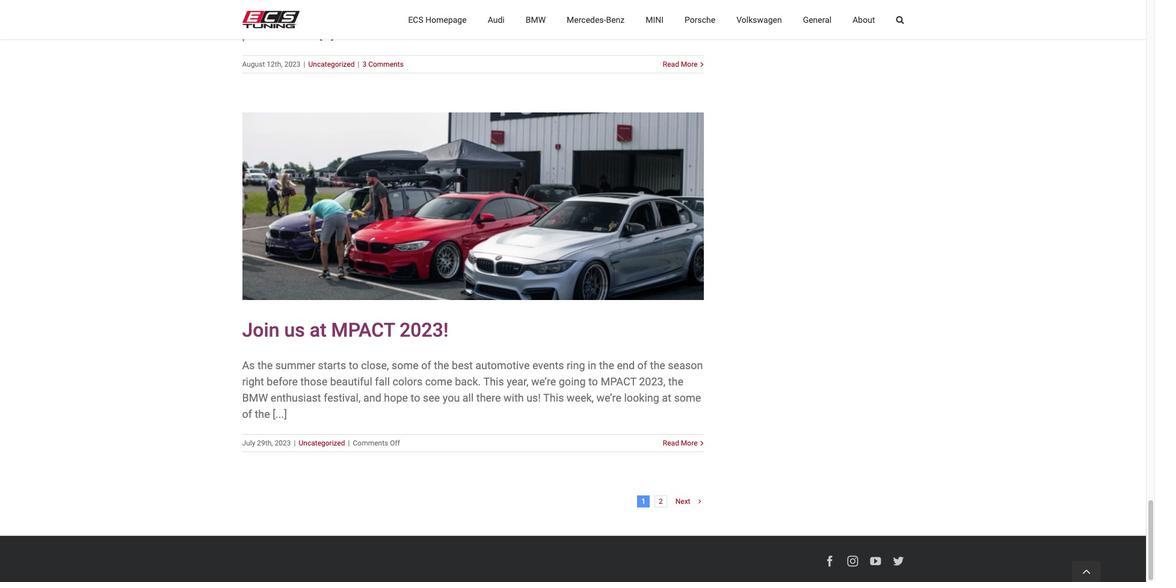 Task type: describe. For each thing, give the bounding box(es) containing it.
automotive
[[476, 359, 530, 372]]

at inside as the summer starts to close, some of the best automotive events ring in the end of the season right before those beautiful fall colors come back. this year, we're going to mpact 2023, the bmw enthusiast festival, and hope to see you all there with us! this week, we're looking at some of the [...]
[[662, 392, 672, 404]]

fall
[[375, 375, 390, 388]]

looking
[[624, 392, 660, 404]]

ecs
[[408, 15, 424, 24]]

0 horizontal spatial we're
[[531, 375, 556, 388]]

there
[[476, 392, 501, 404]]

and
[[363, 392, 381, 404]]

0 vertical spatial comments
[[368, 60, 404, 68]]

read more link for comments
[[663, 59, 698, 70]]

mercedes-
[[567, 15, 606, 24]]

colors
[[393, 375, 423, 388]]

| left 3 on the left top of page
[[358, 60, 360, 68]]

about link
[[853, 0, 875, 39]]

2023 for july 29th, 2023
[[275, 439, 291, 448]]

the right the in
[[599, 359, 614, 372]]

general
[[803, 15, 832, 24]]

beautiful
[[330, 375, 372, 388]]

general link
[[803, 0, 832, 39]]

right
[[242, 375, 264, 388]]

close,
[[361, 359, 389, 372]]

august 12th, 2023 | uncategorized | 3 comments
[[242, 60, 404, 68]]

more for comments
[[681, 60, 698, 68]]

mini link
[[646, 0, 664, 39]]

the up come
[[434, 359, 449, 372]]

3
[[363, 60, 367, 68]]

uncategorized for 3
[[308, 60, 355, 68]]

| right 29th,
[[294, 439, 296, 448]]

| down festival,
[[348, 439, 350, 448]]

porsche link
[[685, 0, 716, 39]]

bmw link
[[526, 0, 546, 39]]

as
[[242, 359, 255, 372]]

events
[[533, 359, 564, 372]]

the right as
[[258, 359, 273, 372]]

year,
[[507, 375, 529, 388]]

0 horizontal spatial of
[[242, 408, 252, 420]]

next
[[676, 497, 691, 506]]

audi link
[[488, 0, 505, 39]]

1 vertical spatial comments
[[353, 439, 388, 448]]

the left [...]
[[255, 408, 270, 420]]

best
[[452, 359, 473, 372]]

mercedes-benz link
[[567, 0, 625, 39]]

1 vertical spatial to
[[589, 375, 598, 388]]

august
[[242, 60, 265, 68]]

summer
[[275, 359, 315, 372]]

2023,
[[639, 375, 666, 388]]

homepage
[[426, 15, 467, 24]]

starts
[[318, 359, 346, 372]]

ecs homepage
[[408, 15, 467, 24]]

mpact inside as the summer starts to close, some of the best automotive events ring in the end of the season right before those beautiful fall colors come back. this year, we're going to mpact 2023, the bmw enthusiast festival, and hope to see you all there with us! this week, we're looking at some of the [...]
[[601, 375, 637, 388]]

read more for august 12th, 2023 | uncategorized | 3 comments
[[663, 60, 698, 68]]

1 horizontal spatial bmw
[[526, 15, 546, 24]]

uncategorized link for 3
[[308, 60, 355, 68]]

going
[[559, 375, 586, 388]]

you
[[443, 392, 460, 404]]

29th,
[[257, 439, 273, 448]]

enthusiast
[[271, 392, 321, 404]]



Task type: locate. For each thing, give the bounding box(es) containing it.
read more link up next link
[[663, 438, 698, 449]]

1 horizontal spatial some
[[674, 392, 701, 404]]

before
[[267, 375, 298, 388]]

1 horizontal spatial this
[[543, 392, 564, 404]]

2023 right 29th,
[[275, 439, 291, 448]]

2 link
[[655, 496, 667, 508]]

this right us!
[[543, 392, 564, 404]]

audi
[[488, 15, 505, 24]]

0 horizontal spatial bmw
[[242, 392, 268, 404]]

1 horizontal spatial of
[[421, 359, 431, 372]]

this up there
[[484, 375, 504, 388]]

0 vertical spatial bmw
[[526, 15, 546, 24]]

1 vertical spatial bmw
[[242, 392, 268, 404]]

more
[[681, 60, 698, 68], [681, 439, 698, 448]]

season
[[668, 359, 703, 372]]

end
[[617, 359, 635, 372]]

1 horizontal spatial mpact
[[601, 375, 637, 388]]

2 read more link from the top
[[663, 438, 698, 449]]

1 vertical spatial we're
[[597, 392, 622, 404]]

comments
[[368, 60, 404, 68], [353, 439, 388, 448]]

0 vertical spatial uncategorized link
[[308, 60, 355, 68]]

see
[[423, 392, 440, 404]]

0 vertical spatial mpact
[[331, 319, 395, 342]]

0 horizontal spatial mpact
[[331, 319, 395, 342]]

we're right week, on the bottom of page
[[597, 392, 622, 404]]

mpact up 'close,'
[[331, 319, 395, 342]]

ecs homepage link
[[408, 0, 467, 39]]

more for off
[[681, 439, 698, 448]]

uncategorized for comments
[[299, 439, 345, 448]]

1 vertical spatial mpact
[[601, 375, 637, 388]]

mpact
[[331, 319, 395, 342], [601, 375, 637, 388]]

uncategorized
[[308, 60, 355, 68], [299, 439, 345, 448]]

mpact down end
[[601, 375, 637, 388]]

read more
[[663, 60, 698, 68], [663, 439, 698, 448]]

read more down porsche link
[[663, 60, 698, 68]]

0 vertical spatial we're
[[531, 375, 556, 388]]

read more link
[[663, 59, 698, 70], [663, 438, 698, 449]]

0 vertical spatial some
[[392, 359, 419, 372]]

bmw down right
[[242, 392, 268, 404]]

0 vertical spatial 2023
[[284, 60, 301, 68]]

1 vertical spatial more
[[681, 439, 698, 448]]

of up july
[[242, 408, 252, 420]]

with
[[504, 392, 524, 404]]

to left see
[[411, 392, 420, 404]]

uncategorized left 3 on the left top of page
[[308, 60, 355, 68]]

read more up next link
[[663, 439, 698, 448]]

the up 2023,
[[650, 359, 666, 372]]

bmw inside as the summer starts to close, some of the best automotive events ring in the end of the season right before those beautiful fall colors come back. this year, we're going to mpact 2023, the bmw enthusiast festival, and hope to see you all there with us! this week, we're looking at some of the [...]
[[242, 392, 268, 404]]

0 vertical spatial this
[[484, 375, 504, 388]]

2023!
[[400, 319, 449, 342]]

back.
[[455, 375, 481, 388]]

1 vertical spatial some
[[674, 392, 701, 404]]

read for off
[[663, 439, 679, 448]]

2 horizontal spatial to
[[589, 375, 598, 388]]

0 vertical spatial read more link
[[663, 59, 698, 70]]

0 vertical spatial at
[[310, 319, 327, 342]]

we're down events
[[531, 375, 556, 388]]

1 read from the top
[[663, 60, 679, 68]]

mercedes-benz
[[567, 15, 625, 24]]

1 vertical spatial read
[[663, 439, 679, 448]]

comments left off
[[353, 439, 388, 448]]

2 more from the top
[[681, 439, 698, 448]]

festival,
[[324, 392, 361, 404]]

to up beautiful
[[349, 359, 358, 372]]

1 horizontal spatial we're
[[597, 392, 622, 404]]

1 horizontal spatial at
[[662, 392, 672, 404]]

at right "us"
[[310, 319, 327, 342]]

next link
[[672, 491, 694, 512]]

1 vertical spatial uncategorized
[[299, 439, 345, 448]]

1
[[642, 497, 646, 506]]

[...]
[[273, 408, 287, 420]]

to down the in
[[589, 375, 598, 388]]

of up come
[[421, 359, 431, 372]]

july
[[242, 439, 255, 448]]

0 horizontal spatial at
[[310, 319, 327, 342]]

week,
[[567, 392, 594, 404]]

2023
[[284, 60, 301, 68], [275, 439, 291, 448]]

read
[[663, 60, 679, 68], [663, 439, 679, 448]]

2 read from the top
[[663, 439, 679, 448]]

mini
[[646, 15, 664, 24]]

benz
[[606, 15, 625, 24]]

all
[[463, 392, 474, 404]]

this
[[484, 375, 504, 388], [543, 392, 564, 404]]

uncategorized link down festival,
[[299, 439, 345, 448]]

as the summer starts to close, some of the best automotive events ring in the end of the season right before those beautiful fall colors come back. this year, we're going to mpact 2023, the bmw enthusiast festival, and hope to see you all there with us! this week, we're looking at some of the [...]
[[242, 359, 703, 420]]

join us at mpact 2023! image
[[242, 112, 704, 300]]

read more for july 29th, 2023 | uncategorized | comments off
[[663, 439, 698, 448]]

of
[[421, 359, 431, 372], [638, 359, 648, 372], [242, 408, 252, 420]]

1 vertical spatial read more link
[[663, 438, 698, 449]]

0 horizontal spatial this
[[484, 375, 504, 388]]

volkswagen link
[[737, 0, 782, 39]]

at down 2023,
[[662, 392, 672, 404]]

read down mini link
[[663, 60, 679, 68]]

0 vertical spatial read
[[663, 60, 679, 68]]

join
[[242, 319, 280, 342]]

ecs tuning logo image
[[242, 11, 299, 28]]

2 read more from the top
[[663, 439, 698, 448]]

1 vertical spatial read more
[[663, 439, 698, 448]]

of right end
[[638, 359, 648, 372]]

the
[[258, 359, 273, 372], [434, 359, 449, 372], [599, 359, 614, 372], [650, 359, 666, 372], [668, 375, 684, 388], [255, 408, 270, 420]]

bmw
[[526, 15, 546, 24], [242, 392, 268, 404]]

0 horizontal spatial to
[[349, 359, 358, 372]]

2
[[659, 497, 663, 506]]

| right 12th,
[[304, 60, 305, 68]]

us!
[[527, 392, 541, 404]]

1 more from the top
[[681, 60, 698, 68]]

0 vertical spatial read more
[[663, 60, 698, 68]]

ring
[[567, 359, 585, 372]]

read up 2 link
[[663, 439, 679, 448]]

1 vertical spatial at
[[662, 392, 672, 404]]

1 read more from the top
[[663, 60, 698, 68]]

to
[[349, 359, 358, 372], [589, 375, 598, 388], [411, 392, 420, 404]]

1 vertical spatial uncategorized link
[[299, 439, 345, 448]]

comments right 3 on the left top of page
[[368, 60, 404, 68]]

about
[[853, 15, 875, 24]]

we're
[[531, 375, 556, 388], [597, 392, 622, 404]]

porsche
[[685, 15, 716, 24]]

1 read more link from the top
[[663, 59, 698, 70]]

3 comments link
[[363, 60, 404, 68]]

us
[[284, 319, 305, 342]]

join us at mpact 2023!
[[242, 319, 449, 342]]

read more link down porsche link
[[663, 59, 698, 70]]

1 vertical spatial 2023
[[275, 439, 291, 448]]

more down porsche link
[[681, 60, 698, 68]]

bmw right audi
[[526, 15, 546, 24]]

read for comments
[[663, 60, 679, 68]]

2023 right 12th,
[[284, 60, 301, 68]]

more up the next at the right bottom of page
[[681, 439, 698, 448]]

uncategorized link
[[308, 60, 355, 68], [299, 439, 345, 448]]

1 vertical spatial this
[[543, 392, 564, 404]]

in
[[588, 359, 597, 372]]

off
[[390, 439, 400, 448]]

uncategorized link left 3 on the left top of page
[[308, 60, 355, 68]]

|
[[304, 60, 305, 68], [358, 60, 360, 68], [294, 439, 296, 448], [348, 439, 350, 448]]

0 horizontal spatial some
[[392, 359, 419, 372]]

2 vertical spatial to
[[411, 392, 420, 404]]

0 vertical spatial to
[[349, 359, 358, 372]]

at
[[310, 319, 327, 342], [662, 392, 672, 404]]

uncategorized link for comments
[[299, 439, 345, 448]]

0 vertical spatial more
[[681, 60, 698, 68]]

1 horizontal spatial to
[[411, 392, 420, 404]]

come
[[425, 375, 452, 388]]

2023 for august 12th, 2023
[[284, 60, 301, 68]]

hope
[[384, 392, 408, 404]]

july 29th, 2023 | uncategorized | comments off
[[242, 439, 400, 448]]

those
[[301, 375, 328, 388]]

read more link for off
[[663, 438, 698, 449]]

some up colors
[[392, 359, 419, 372]]

2 horizontal spatial of
[[638, 359, 648, 372]]

12th,
[[267, 60, 283, 68]]

volkswagen
[[737, 15, 782, 24]]

join us at mpact 2023! link
[[242, 319, 449, 342]]

uncategorized down festival,
[[299, 439, 345, 448]]

0 vertical spatial uncategorized
[[308, 60, 355, 68]]

some
[[392, 359, 419, 372], [674, 392, 701, 404]]

the down season
[[668, 375, 684, 388]]

some down season
[[674, 392, 701, 404]]



Task type: vqa. For each thing, say whether or not it's contained in the screenshot.
old
no



